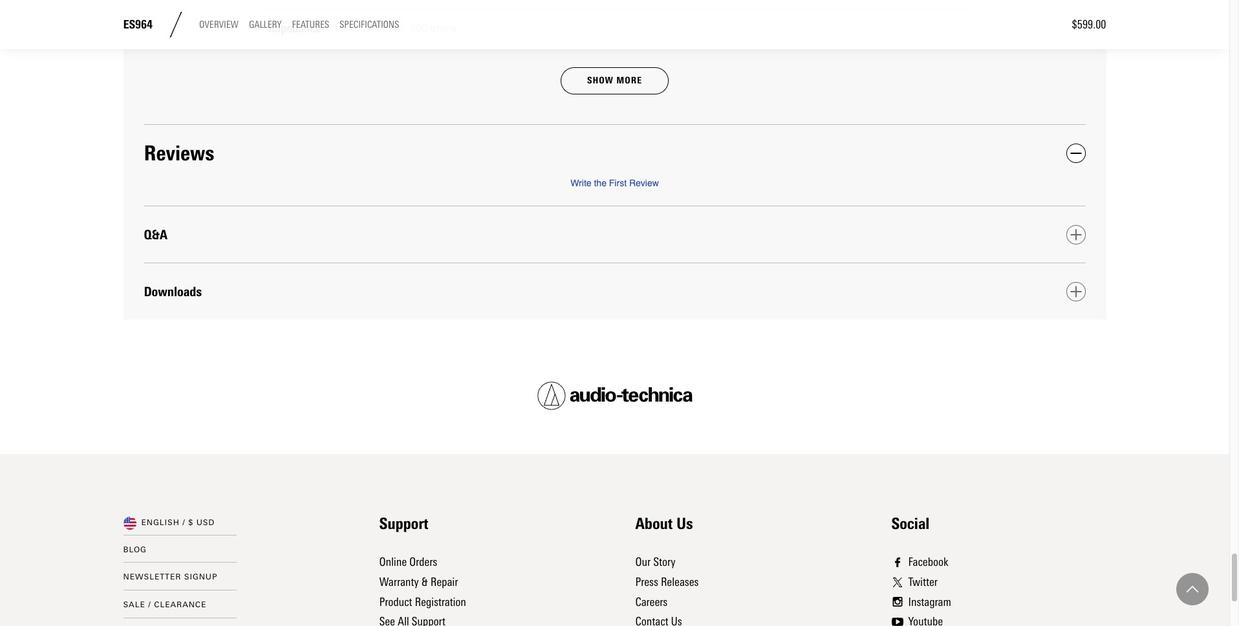 Task type: describe. For each thing, give the bounding box(es) containing it.
100 ohms
[[409, 22, 457, 34]]

product registration link
[[379, 595, 466, 609]]

registration
[[415, 595, 466, 609]]

youtube image
[[892, 617, 904, 626]]

features
[[292, 19, 329, 31]]

plus image
[[1071, 229, 1082, 241]]

english
[[141, 518, 180, 528]]

specifications
[[340, 19, 399, 31]]

blog link
[[123, 545, 147, 554]]

press releases link
[[636, 575, 699, 589]]

repair
[[431, 575, 458, 589]]

story
[[654, 555, 676, 570]]

clearance
[[154, 600, 207, 609]]

usd
[[196, 518, 215, 528]]

more
[[617, 75, 642, 86]]

warranty
[[379, 575, 419, 589]]

show more button
[[561, 67, 669, 94]]

/ for $
[[183, 518, 186, 528]]

orders
[[410, 555, 437, 570]]

sale
[[123, 600, 145, 609]]

facebook
[[909, 555, 949, 570]]

$
[[188, 518, 194, 528]]

arrow up image
[[1187, 584, 1199, 595]]

100
[[409, 22, 428, 34]]

$599.00
[[1073, 17, 1107, 32]]

divider line image
[[163, 12, 189, 38]]

online orders warranty & repair product registration
[[379, 555, 466, 609]]

facebook icon image
[[892, 558, 904, 568]]

support heading
[[379, 515, 429, 533]]

sale / clearance
[[123, 600, 207, 609]]

overview
[[199, 19, 239, 31]]

ohms
[[431, 22, 457, 34]]

our
[[636, 555, 651, 570]]

careers
[[636, 595, 668, 609]]

the
[[594, 178, 607, 188]]

signup
[[184, 573, 218, 582]]

write
[[571, 178, 592, 188]]



Task type: vqa. For each thing, say whether or not it's contained in the screenshot.
cross icon
no



Task type: locate. For each thing, give the bounding box(es) containing it.
blog
[[123, 545, 147, 554]]

0 vertical spatial /
[[183, 518, 186, 528]]

press
[[636, 575, 659, 589]]

facebook link
[[892, 553, 952, 573]]

show more
[[588, 75, 642, 86]]

store logo image
[[537, 382, 693, 410]]

product
[[379, 595, 412, 609]]

instagram image
[[892, 597, 904, 607]]

/ for clearance
[[148, 600, 151, 609]]

careers link
[[636, 595, 668, 609]]

twitter image
[[892, 578, 904, 587]]

twitter
[[909, 575, 938, 589]]

about
[[636, 515, 673, 533]]

about us heading
[[636, 515, 693, 533]]

newsletter signup link
[[123, 573, 218, 582]]

write the first review link
[[571, 178, 659, 188]]

online orders link
[[379, 555, 437, 570]]

1 horizontal spatial /
[[183, 518, 186, 528]]

gallery
[[249, 19, 282, 31]]

q&a
[[144, 227, 168, 242]]

warranty & repair link
[[379, 575, 458, 589]]

/ right sale
[[148, 600, 151, 609]]

sale / clearance link
[[123, 600, 207, 609]]

english  / $ usd
[[141, 518, 215, 528]]

newsletter signup
[[123, 573, 218, 582]]

first
[[609, 178, 627, 188]]

es964
[[123, 17, 153, 31]]

english  / $ usd link
[[141, 517, 215, 530]]

us
[[677, 515, 693, 533]]

minus image
[[1071, 147, 1082, 159]]

social
[[892, 515, 930, 533]]

review
[[629, 178, 659, 188]]

impedance
[[268, 20, 321, 35]]

plus image
[[1071, 286, 1082, 297]]

&
[[422, 575, 428, 589]]

instagram link
[[892, 592, 952, 612]]

/ left $ on the left of the page
[[183, 518, 186, 528]]

1 vertical spatial /
[[148, 600, 151, 609]]

online
[[379, 555, 407, 570]]

downloads
[[144, 284, 202, 299]]

about us
[[636, 515, 693, 533]]

write the first review
[[571, 178, 659, 188]]

our story press releases careers
[[636, 555, 699, 609]]

show
[[588, 75, 614, 86]]

instagram
[[909, 595, 952, 609]]

/
[[183, 518, 186, 528], [148, 600, 151, 609]]

twitter link
[[892, 573, 952, 592]]

our story link
[[636, 555, 676, 570]]

reviews
[[144, 140, 214, 165]]

0 horizontal spatial /
[[148, 600, 151, 609]]

newsletter
[[123, 573, 181, 582]]

releases
[[661, 575, 699, 589]]

support
[[379, 515, 429, 533]]



